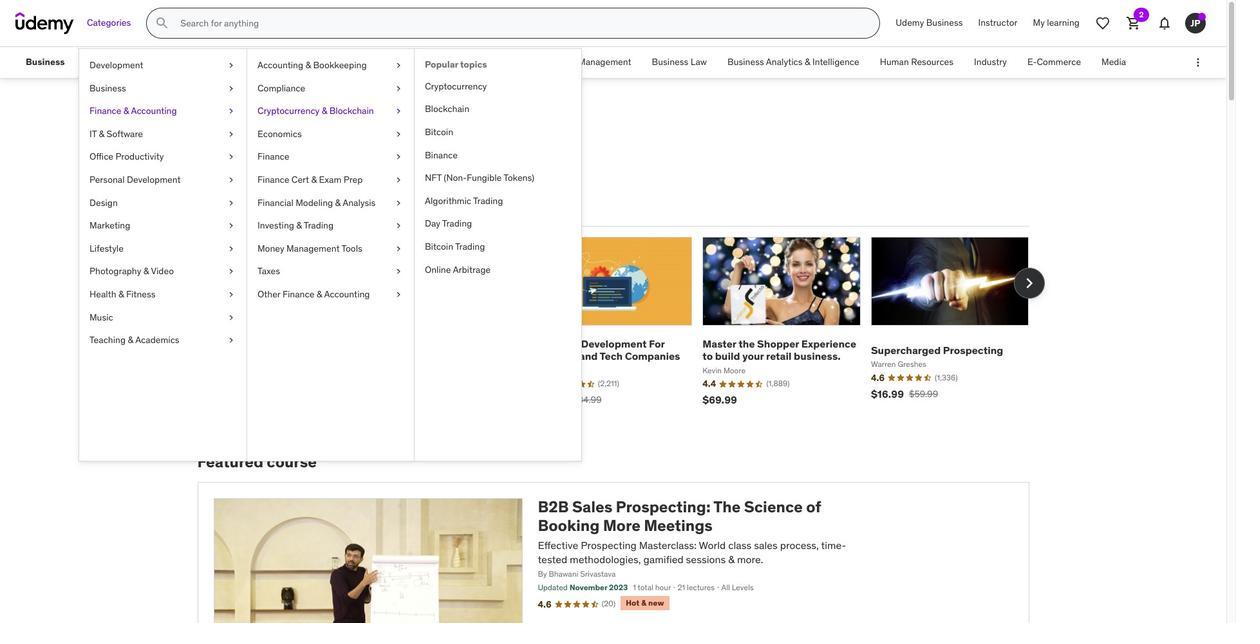 Task type: locate. For each thing, give the bounding box(es) containing it.
development for business
[[581, 338, 647, 351]]

business
[[927, 17, 964, 28], [26, 56, 65, 68], [389, 56, 425, 68], [652, 56, 689, 68], [728, 56, 765, 68], [90, 82, 126, 94], [535, 338, 579, 351]]

popular
[[227, 203, 265, 216]]

2 horizontal spatial accounting
[[324, 289, 370, 300]]

accounting inside the accounting & bookkeeping link
[[258, 59, 304, 71]]

0 vertical spatial cryptocurrency
[[425, 80, 487, 92]]

& down taxes link
[[317, 289, 322, 300]]

sales
[[755, 539, 778, 552]]

development for personal
[[127, 174, 181, 186]]

xsmall image inside 'compliance' 'link'
[[394, 82, 404, 95]]

business development for startups and tech companies
[[535, 338, 681, 363]]

and
[[580, 350, 598, 363]]

cryptocurrency inside "link"
[[258, 105, 320, 117]]

xsmall image inside the accounting & bookkeeping link
[[394, 59, 404, 72]]

other
[[258, 289, 281, 300]]

arbitrage
[[453, 264, 491, 275]]

1 horizontal spatial sales
[[346, 56, 368, 68]]

to left get
[[261, 164, 276, 184]]

instructor
[[979, 17, 1018, 28]]

business up finance & accounting
[[90, 82, 126, 94]]

bitcoin trading
[[425, 241, 485, 253]]

trading up bitcoin trading
[[443, 218, 472, 230]]

0 horizontal spatial cryptocurrency
[[258, 105, 320, 117]]

xsmall image inside photography & video link
[[226, 266, 236, 278]]

xsmall image for office productivity
[[226, 151, 236, 164]]

business analytics & intelligence link
[[718, 47, 870, 78]]

featured course
[[197, 452, 317, 472]]

cryptocurrency link
[[415, 75, 582, 98]]

xsmall image inside it & software link
[[226, 128, 236, 141]]

bitcoin up online
[[425, 241, 454, 253]]

management right project
[[579, 56, 632, 68]]

xsmall image inside taxes link
[[394, 266, 404, 278]]

personal development link
[[79, 169, 247, 192]]

1 vertical spatial prospecting
[[581, 539, 637, 552]]

fitness
[[126, 289, 156, 300]]

of
[[807, 497, 822, 517]]

accounting inside other finance & accounting link
[[324, 289, 370, 300]]

master the shopper experience to build your retail business.
[[703, 338, 857, 363]]

analytics
[[767, 56, 803, 68]]

cryptocurrency down popular topics
[[425, 80, 487, 92]]

xsmall image inside investing & trading link
[[394, 220, 404, 232]]

strategy
[[427, 56, 462, 68]]

blockchain link
[[415, 98, 582, 121]]

1 horizontal spatial to
[[703, 350, 713, 363]]

financial modeling & analysis link
[[247, 192, 414, 215]]

blockchain down popular at the left of page
[[425, 103, 470, 115]]

music
[[90, 312, 113, 323]]

xsmall image inside teaching & academics link
[[226, 334, 236, 347]]

booking
[[538, 516, 600, 536]]

to left build
[[703, 350, 713, 363]]

accounting inside finance & accounting link
[[131, 105, 177, 117]]

2 bitcoin from the top
[[425, 241, 454, 253]]

cryptocurrency & blockchain element
[[414, 49, 582, 461]]

2 horizontal spatial sales
[[573, 497, 613, 517]]

xsmall image inside financial modeling & analysis link
[[394, 197, 404, 209]]

it & software link
[[79, 123, 247, 146]]

accounting
[[258, 59, 304, 71], [131, 105, 177, 117], [324, 289, 370, 300]]

business inside business law link
[[652, 56, 689, 68]]

master
[[703, 338, 737, 351]]

1 horizontal spatial cryptocurrency
[[425, 80, 487, 92]]

by
[[538, 570, 547, 579]]

0 vertical spatial bitcoin
[[425, 126, 454, 138]]

health & fitness
[[90, 289, 156, 300]]

sales up 'compliance' 'link'
[[346, 56, 368, 68]]

2 vertical spatial development
[[581, 338, 647, 351]]

teaching & academics
[[90, 334, 180, 346]]

xsmall image
[[226, 59, 236, 72], [394, 59, 404, 72], [226, 82, 236, 95], [394, 82, 404, 95], [394, 105, 404, 118], [394, 128, 404, 141], [226, 197, 236, 209], [394, 220, 404, 232], [226, 243, 236, 255], [394, 243, 404, 255], [226, 266, 236, 278], [226, 289, 236, 301], [394, 289, 404, 301], [226, 334, 236, 347]]

1 vertical spatial courses
[[197, 164, 258, 184]]

investing & trading link
[[247, 215, 414, 238]]

updated november 2023
[[538, 583, 628, 593]]

business inside business strategy link
[[389, 56, 425, 68]]

development inside business development for startups and tech companies
[[581, 338, 647, 351]]

sales link
[[336, 47, 378, 78]]

blockchain down 'compliance' 'link'
[[330, 105, 374, 117]]

investing & trading
[[258, 220, 334, 231]]

e-commerce
[[1028, 56, 1082, 68]]

finance down economics
[[258, 151, 290, 163]]

trading
[[474, 195, 503, 207], [443, 218, 472, 230], [304, 220, 334, 231], [456, 241, 485, 253]]

xsmall image inside lifestyle 'link'
[[226, 243, 236, 255]]

21
[[678, 583, 686, 593]]

xsmall image
[[226, 105, 236, 118], [226, 128, 236, 141], [226, 151, 236, 164], [394, 151, 404, 164], [226, 174, 236, 187], [394, 174, 404, 187], [394, 197, 404, 209], [226, 220, 236, 232], [394, 266, 404, 278], [226, 312, 236, 324]]

2
[[1140, 10, 1145, 19]]

& right hot
[[642, 599, 647, 608]]

xsmall image for other finance & accounting
[[394, 289, 404, 301]]

money management tools link
[[247, 238, 414, 261]]

lifestyle
[[90, 243, 124, 254]]

tech
[[600, 350, 623, 363]]

business link up finance & accounting
[[79, 77, 247, 100]]

operations link
[[472, 47, 537, 78]]

1 vertical spatial accounting
[[131, 105, 177, 117]]

xsmall image inside other finance & accounting link
[[394, 289, 404, 301]]

xsmall image for music
[[226, 312, 236, 324]]

business left law
[[652, 56, 689, 68]]

xsmall image for development
[[226, 59, 236, 72]]

blockchain
[[425, 103, 470, 115], [330, 105, 374, 117]]

levels
[[732, 583, 754, 593]]

xsmall image inside 'health & fitness' "link"
[[226, 289, 236, 301]]

xsmall image for accounting & bookkeeping
[[394, 59, 404, 72]]

fungible
[[467, 172, 502, 184]]

submit search image
[[155, 15, 170, 31]]

management down investing & trading link
[[287, 243, 340, 254]]

academics
[[135, 334, 180, 346]]

1 vertical spatial development
[[127, 174, 181, 186]]

xsmall image inside money management tools link
[[394, 243, 404, 255]]

entrepreneurship
[[97, 56, 167, 68]]

21 lectures
[[678, 583, 715, 593]]

supercharged
[[872, 344, 941, 357]]

0 horizontal spatial accounting
[[131, 105, 177, 117]]

money management tools
[[258, 243, 363, 254]]

financial
[[258, 197, 294, 208]]

sales left economics
[[197, 108, 252, 135]]

sales right b2b
[[573, 497, 613, 517]]

xsmall image inside finance link
[[394, 151, 404, 164]]

trading down fungible
[[474, 195, 503, 207]]

next image
[[1020, 273, 1040, 294]]

office productivity link
[[79, 146, 247, 169]]

xsmall image inside personal development link
[[226, 174, 236, 187]]

arrow pointing to subcategory menu links image
[[75, 47, 87, 78]]

business inside udemy business link
[[927, 17, 964, 28]]

lifestyle link
[[79, 238, 247, 261]]

to inside master the shopper experience to build your retail business.
[[703, 350, 713, 363]]

business left "and"
[[535, 338, 579, 351]]

xsmall image for health & fitness
[[226, 289, 236, 301]]

binance
[[425, 149, 458, 161]]

marketing link
[[79, 215, 247, 238]]

bitcoin link
[[415, 121, 582, 144]]

algorithmic trading
[[425, 195, 503, 207]]

algorithmic
[[425, 195, 472, 207]]

xsmall image for finance cert & exam prep
[[394, 174, 404, 187]]

udemy image
[[15, 12, 74, 34]]

finance up it & software
[[90, 105, 121, 117]]

exam
[[319, 174, 342, 186]]

& up software
[[124, 105, 129, 117]]

carousel element
[[197, 237, 1045, 423]]

0 horizontal spatial sales
[[197, 108, 252, 135]]

modeling
[[296, 197, 333, 208]]

cryptocurrency & blockchain link
[[247, 100, 414, 123]]

b2b sales prospecting: the science of booking more meetings effective prospecting masterclass: world class sales process, time- tested methodologies, gamified sessions & more. by bhawani srivastava
[[538, 497, 847, 579]]

(20)
[[602, 599, 616, 609]]

0 horizontal spatial blockchain
[[330, 105, 374, 117]]

xsmall image inside "business" link
[[226, 82, 236, 95]]

1 bitcoin from the top
[[425, 126, 454, 138]]

business left analytics
[[728, 56, 765, 68]]

2023
[[609, 583, 628, 593]]

udemy business link
[[889, 8, 971, 39]]

bitcoin up binance
[[425, 126, 454, 138]]

accounting up compliance
[[258, 59, 304, 71]]

0 vertical spatial prospecting
[[944, 344, 1004, 357]]

industry
[[975, 56, 1008, 68]]

cryptocurrency for cryptocurrency & blockchain
[[258, 105, 320, 117]]

finance up financial
[[258, 174, 290, 186]]

hot & new
[[626, 599, 665, 608]]

& right cert
[[311, 174, 317, 186]]

online
[[425, 264, 451, 275]]

learning
[[1048, 17, 1080, 28]]

2 vertical spatial sales
[[573, 497, 613, 517]]

accounting up it & software link
[[131, 105, 177, 117]]

1 vertical spatial to
[[703, 350, 713, 363]]

accounting down taxes link
[[324, 289, 370, 300]]

operations
[[482, 56, 527, 68]]

xsmall image inside design link
[[226, 197, 236, 209]]

1 vertical spatial sales
[[197, 108, 252, 135]]

Search for anything text field
[[178, 12, 865, 34]]

project management link
[[537, 47, 642, 78]]

1 vertical spatial bitcoin
[[425, 241, 454, 253]]

finance
[[90, 105, 121, 117], [258, 151, 290, 163], [258, 174, 290, 186], [283, 289, 315, 300]]

& left the bookkeeping
[[306, 59, 311, 71]]

finance right other
[[283, 289, 315, 300]]

0 vertical spatial sales
[[346, 56, 368, 68]]

most
[[200, 203, 225, 216]]

most popular button
[[197, 194, 268, 225]]

xsmall image inside development link
[[226, 59, 236, 72]]

& down class
[[729, 553, 735, 566]]

0 horizontal spatial prospecting
[[581, 539, 637, 552]]

productivity
[[116, 151, 164, 163]]

trading up arbitrage
[[456, 241, 485, 253]]

xsmall image inside the office productivity link
[[226, 151, 236, 164]]

xsmall image inside finance & accounting link
[[226, 105, 236, 118]]

xsmall image inside the economics link
[[394, 128, 404, 141]]

0 vertical spatial accounting
[[258, 59, 304, 71]]

investing
[[258, 220, 294, 231]]

1 vertical spatial cryptocurrency
[[258, 105, 320, 117]]

november
[[570, 583, 608, 593]]

wishlist image
[[1096, 15, 1111, 31]]

business right udemy
[[927, 17, 964, 28]]

total
[[638, 583, 654, 593]]

jp
[[1191, 17, 1201, 29]]

xsmall image inside the 'marketing' link
[[226, 220, 236, 232]]

cryptocurrency
[[425, 80, 487, 92], [258, 105, 320, 117]]

xsmall image inside cryptocurrency & blockchain "link"
[[394, 105, 404, 118]]

business link down udemy image
[[15, 47, 75, 78]]

xsmall image for finance
[[394, 151, 404, 164]]

xsmall image for economics
[[394, 128, 404, 141]]

my learning link
[[1026, 8, 1088, 39]]

process,
[[781, 539, 819, 552]]

1 horizontal spatial prospecting
[[944, 344, 1004, 357]]

xsmall image inside music link
[[226, 312, 236, 324]]

cryptocurrency down compliance
[[258, 105, 320, 117]]

1 horizontal spatial accounting
[[258, 59, 304, 71]]

project
[[547, 56, 576, 68]]

0 horizontal spatial to
[[261, 164, 276, 184]]

xsmall image inside finance cert & exam prep link
[[394, 174, 404, 187]]

2 vertical spatial accounting
[[324, 289, 370, 300]]

business left popular at the left of page
[[389, 56, 425, 68]]



Task type: describe. For each thing, give the bounding box(es) containing it.
management for project management
[[579, 56, 632, 68]]

started
[[338, 164, 391, 184]]

compliance link
[[247, 77, 414, 100]]

accounting & bookkeeping link
[[247, 54, 414, 77]]

photography
[[90, 266, 141, 277]]

prospecting:
[[616, 497, 711, 517]]

udemy business
[[896, 17, 964, 28]]

finance for finance cert & exam prep
[[258, 174, 290, 186]]

photography & video link
[[79, 261, 247, 283]]

law
[[691, 56, 707, 68]]

you have alerts image
[[1199, 13, 1207, 21]]

finance & accounting
[[90, 105, 177, 117]]

& down trending
[[297, 220, 302, 231]]

human resources link
[[870, 47, 965, 78]]

blockchain inside "link"
[[330, 105, 374, 117]]

finance & accounting link
[[79, 100, 247, 123]]

more.
[[738, 553, 764, 566]]

shopping cart with 2 items image
[[1127, 15, 1142, 31]]

course
[[267, 452, 317, 472]]

business left arrow pointing to subcategory menu links icon
[[26, 56, 65, 68]]

media
[[1102, 56, 1127, 68]]

xsmall image for photography & video
[[226, 266, 236, 278]]

(non-
[[444, 172, 467, 184]]

management for money management tools
[[287, 243, 340, 254]]

other finance & accounting
[[258, 289, 370, 300]]

updated
[[538, 583, 568, 593]]

sales inside b2b sales prospecting: the science of booking more meetings effective prospecting masterclass: world class sales process, time- tested methodologies, gamified sessions & more. by bhawani srivastava
[[573, 497, 613, 517]]

& left analysis at the top
[[335, 197, 341, 208]]

sales for sales
[[346, 56, 368, 68]]

0 vertical spatial to
[[261, 164, 276, 184]]

prospecting inside carousel "element"
[[944, 344, 1004, 357]]

design link
[[79, 192, 247, 215]]

& down 'compliance' 'link'
[[322, 105, 327, 117]]

xsmall image for teaching & academics
[[226, 334, 236, 347]]

xsmall image for marketing
[[226, 220, 236, 232]]

nft (non-fungible tokens)
[[425, 172, 535, 184]]

analysis
[[343, 197, 376, 208]]

nft (non-fungible tokens) link
[[415, 167, 582, 190]]

1 horizontal spatial blockchain
[[425, 103, 470, 115]]

e-
[[1028, 56, 1038, 68]]

xsmall image for financial modeling & analysis
[[394, 197, 404, 209]]

my
[[1034, 17, 1046, 28]]

& right analytics
[[805, 56, 811, 68]]

teaching
[[90, 334, 126, 346]]

methodologies,
[[570, 553, 641, 566]]

cryptocurrency for cryptocurrency
[[425, 80, 487, 92]]

tested
[[538, 553, 568, 566]]

health
[[90, 289, 116, 300]]

trading down "financial modeling & analysis"
[[304, 220, 334, 231]]

business development for startups and tech companies link
[[535, 338, 681, 363]]

& left video
[[143, 266, 149, 277]]

finance for finance & accounting
[[90, 105, 121, 117]]

xsmall image for lifestyle
[[226, 243, 236, 255]]

communication link
[[178, 47, 262, 78]]

trading for algorithmic trading
[[474, 195, 503, 207]]

xsmall image for business
[[226, 82, 236, 95]]

business law link
[[642, 47, 718, 78]]

gamified
[[644, 553, 684, 566]]

office productivity
[[90, 151, 164, 163]]

categories
[[87, 17, 131, 28]]

management up compliance
[[272, 56, 325, 68]]

sales for sales courses
[[197, 108, 252, 135]]

startups
[[535, 350, 577, 363]]

resources
[[912, 56, 954, 68]]

sessions
[[687, 553, 726, 566]]

most popular
[[200, 203, 265, 216]]

trading for bitcoin trading
[[456, 241, 485, 253]]

xsmall image for it & software
[[226, 128, 236, 141]]

day trading
[[425, 218, 472, 230]]

day trading link
[[415, 213, 582, 236]]

e-commerce link
[[1018, 47, 1092, 78]]

srivastava
[[581, 570, 616, 579]]

cryptocurrency & blockchain
[[258, 105, 374, 117]]

lectures
[[687, 583, 715, 593]]

binance link
[[415, 144, 582, 167]]

online arbitrage link
[[415, 259, 582, 282]]

& inside b2b sales prospecting: the science of booking more meetings effective prospecting masterclass: world class sales process, time- tested methodologies, gamified sessions & more. by bhawani srivastava
[[729, 553, 735, 566]]

trading for day trading
[[443, 218, 472, 230]]

bitcoin for bitcoin trading
[[425, 241, 454, 253]]

& right 'health'
[[118, 289, 124, 300]]

more
[[603, 516, 641, 536]]

it & software
[[90, 128, 143, 140]]

finance for finance
[[258, 151, 290, 163]]

my learning
[[1034, 17, 1080, 28]]

business inside the "business analytics & intelligence" link
[[728, 56, 765, 68]]

courses to get you started
[[197, 164, 391, 184]]

xsmall image for cryptocurrency & blockchain
[[394, 105, 404, 118]]

0 vertical spatial development
[[90, 59, 143, 71]]

class
[[729, 539, 752, 552]]

cert
[[292, 174, 309, 186]]

world
[[699, 539, 726, 552]]

shopper
[[758, 338, 800, 351]]

& right it
[[99, 128, 105, 140]]

jp link
[[1181, 8, 1212, 39]]

science
[[745, 497, 803, 517]]

xsmall image for finance & accounting
[[226, 105, 236, 118]]

business strategy
[[389, 56, 462, 68]]

business inside business development for startups and tech companies
[[535, 338, 579, 351]]

hot
[[626, 599, 640, 608]]

project management
[[547, 56, 632, 68]]

business strategy link
[[378, 47, 472, 78]]

accounting & bookkeeping
[[258, 59, 367, 71]]

supercharged prospecting
[[872, 344, 1004, 357]]

xsmall image for design
[[226, 197, 236, 209]]

bitcoin for bitcoin
[[425, 126, 454, 138]]

day
[[425, 218, 441, 230]]

1 horizontal spatial business link
[[79, 77, 247, 100]]

& right teaching
[[128, 334, 133, 346]]

design
[[90, 197, 118, 208]]

xsmall image for investing & trading
[[394, 220, 404, 232]]

supercharged prospecting link
[[872, 344, 1004, 357]]

more subcategory menu links image
[[1193, 56, 1205, 69]]

get
[[280, 164, 305, 184]]

xsmall image for taxes
[[394, 266, 404, 278]]

xsmall image for compliance
[[394, 82, 404, 95]]

topics
[[460, 59, 487, 70]]

instructor link
[[971, 8, 1026, 39]]

0 vertical spatial courses
[[256, 108, 340, 135]]

intelligence
[[813, 56, 860, 68]]

sales courses
[[197, 108, 340, 135]]

xsmall image for personal development
[[226, 174, 236, 187]]

your
[[743, 350, 764, 363]]

1
[[633, 583, 636, 593]]

retail
[[767, 350, 792, 363]]

tokens)
[[504, 172, 535, 184]]

you
[[308, 164, 334, 184]]

human
[[881, 56, 910, 68]]

development link
[[79, 54, 247, 77]]

popular topics
[[425, 59, 487, 70]]

bookkeeping
[[313, 59, 367, 71]]

notifications image
[[1158, 15, 1173, 31]]

prospecting inside b2b sales prospecting: the science of booking more meetings effective prospecting masterclass: world class sales process, time- tested methodologies, gamified sessions & more. by bhawani srivastava
[[581, 539, 637, 552]]

xsmall image for money management tools
[[394, 243, 404, 255]]

0 horizontal spatial business link
[[15, 47, 75, 78]]



Task type: vqa. For each thing, say whether or not it's contained in the screenshot.
the top the you
no



